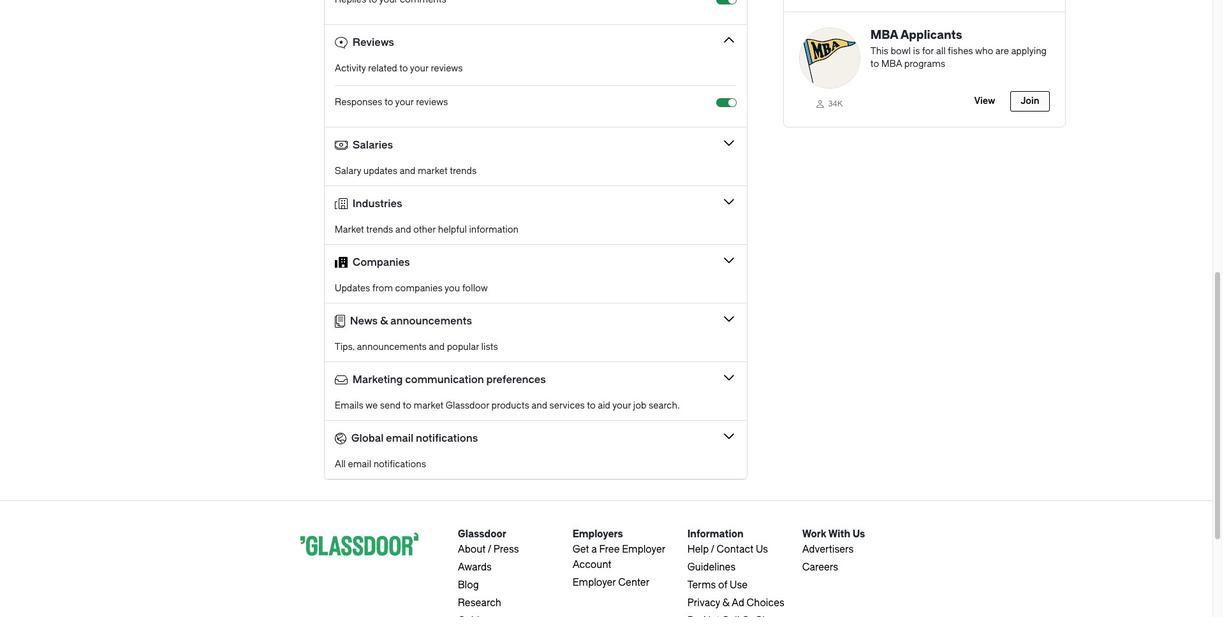 Task type: describe. For each thing, give the bounding box(es) containing it.
/ for help
[[711, 544, 714, 556]]

bowl
[[891, 46, 911, 57]]

marketing
[[353, 374, 403, 386]]

aid
[[598, 401, 610, 412]]

mba applicants this bowl is for all fishes who are applying to mba programs
[[871, 28, 1047, 70]]

privacy & ad choices link
[[687, 598, 784, 609]]

companies
[[353, 256, 410, 268]]

information
[[687, 529, 744, 541]]

to right send
[[403, 401, 411, 412]]

updates from companies you follow
[[335, 283, 488, 294]]

email for all
[[348, 460, 371, 470]]

are
[[996, 46, 1009, 57]]

employers
[[573, 529, 623, 541]]

careers
[[802, 562, 838, 574]]

blog
[[458, 580, 479, 592]]

other
[[413, 225, 436, 236]]

to inside mba applicants this bowl is for all fishes who are applying to mba programs
[[871, 59, 879, 70]]

glassdoor about / press awards blog research
[[458, 529, 519, 609]]

careers link
[[802, 562, 838, 574]]

guidelines link
[[687, 562, 736, 574]]

news & announcements
[[350, 315, 472, 327]]

email for global
[[386, 432, 413, 445]]

2 vertical spatial your
[[612, 401, 631, 412]]

communication
[[405, 374, 484, 386]]

0 vertical spatial glassdoor
[[446, 401, 489, 412]]

all
[[936, 46, 946, 57]]

applicants
[[900, 28, 962, 42]]

lists
[[481, 342, 498, 353]]

and for salaries
[[400, 166, 416, 177]]

1 horizontal spatial employer
[[622, 544, 665, 556]]

awards link
[[458, 562, 492, 574]]

who
[[975, 46, 993, 57]]

you
[[445, 283, 460, 294]]

work
[[802, 529, 826, 541]]

blog link
[[458, 580, 479, 592]]

reviews
[[353, 36, 394, 48]]

& inside information help / contact us guidelines terms of use privacy & ad choices
[[723, 598, 730, 609]]

center
[[618, 578, 650, 589]]

is
[[913, 46, 920, 57]]

global email notifications
[[351, 432, 478, 445]]

advertisers link
[[802, 544, 854, 556]]

all
[[335, 460, 346, 470]]

about
[[458, 544, 486, 556]]

0 horizontal spatial trends
[[366, 225, 393, 236]]

1 horizontal spatial trends
[[450, 166, 477, 177]]

notifications for global email notifications
[[416, 432, 478, 445]]

account
[[573, 560, 611, 571]]

updates
[[335, 283, 370, 294]]

activity related to your reviews
[[335, 63, 463, 74]]

follow
[[462, 283, 488, 294]]

work with us advertisers careers
[[802, 529, 865, 574]]

information
[[469, 225, 519, 236]]

global
[[351, 432, 384, 445]]

and left services
[[531, 401, 547, 412]]

responses to your reviews
[[335, 97, 448, 108]]

applying
[[1011, 46, 1047, 57]]

glassdoor inside glassdoor about / press awards blog research
[[458, 529, 506, 541]]

1 vertical spatial reviews
[[416, 97, 448, 108]]

send
[[380, 401, 401, 412]]

services
[[550, 401, 585, 412]]

marketing communication preferences
[[353, 374, 546, 386]]

salaries
[[353, 139, 393, 151]]

to right responses
[[385, 97, 393, 108]]

terms
[[687, 580, 716, 592]]

image for bowl image
[[799, 27, 860, 89]]

popular
[[447, 342, 479, 353]]

fishes
[[948, 46, 973, 57]]

news
[[350, 315, 378, 327]]

glassdoor logo element
[[300, 527, 418, 567]]

0 horizontal spatial &
[[380, 315, 388, 327]]

press
[[494, 544, 519, 556]]

ad
[[732, 598, 744, 609]]

preferences
[[486, 374, 546, 386]]

us inside work with us advertisers careers
[[853, 529, 865, 541]]

to right the related
[[399, 63, 408, 74]]

1 vertical spatial your
[[395, 97, 414, 108]]

information help / contact us guidelines terms of use privacy & ad choices
[[687, 529, 784, 609]]

0 horizontal spatial employer
[[573, 578, 616, 589]]

free
[[599, 544, 620, 556]]



Task type: vqa. For each thing, say whether or not it's contained in the screenshot.
the Tips, announcements and popular lists
yes



Task type: locate. For each thing, give the bounding box(es) containing it.
& right news
[[380, 315, 388, 327]]

programs
[[904, 59, 945, 70]]

for
[[922, 46, 934, 57]]

/ inside glassdoor about / press awards blog research
[[488, 544, 491, 556]]

market
[[335, 225, 364, 236]]

and right updates
[[400, 166, 416, 177]]

0 vertical spatial trends
[[450, 166, 477, 177]]

glassdoor
[[446, 401, 489, 412], [458, 529, 506, 541]]

get
[[573, 544, 589, 556]]

1 vertical spatial glassdoor
[[458, 529, 506, 541]]

from
[[372, 283, 393, 294]]

1 vertical spatial &
[[723, 598, 730, 609]]

glassdoor logo image
[[300, 527, 418, 563]]

34k link
[[799, 96, 860, 112]]

1 vertical spatial employer
[[573, 578, 616, 589]]

/ for about
[[488, 544, 491, 556]]

market right updates
[[418, 166, 448, 177]]

us inside information help / contact us guidelines terms of use privacy & ad choices
[[756, 544, 768, 556]]

0 vertical spatial your
[[410, 63, 429, 74]]

1 / from the left
[[488, 544, 491, 556]]

reviews
[[431, 63, 463, 74], [416, 97, 448, 108]]

responses
[[335, 97, 382, 108]]

/ inside information help / contact us guidelines terms of use privacy & ad choices
[[711, 544, 714, 556]]

0 vertical spatial us
[[853, 529, 865, 541]]

tips,
[[335, 342, 355, 353]]

help / contact us link
[[687, 544, 768, 556]]

market down the communication
[[414, 401, 444, 412]]

announcements down news & announcements
[[357, 342, 427, 353]]

mba up this
[[871, 28, 898, 42]]

notifications down the communication
[[416, 432, 478, 445]]

/
[[488, 544, 491, 556], [711, 544, 714, 556]]

1 vertical spatial market
[[414, 401, 444, 412]]

help
[[687, 544, 709, 556]]

guidelines
[[687, 562, 736, 574]]

to left aid
[[587, 401, 596, 412]]

34k
[[828, 99, 843, 108]]

contact
[[717, 544, 753, 556]]

employers get a free employer account employer center
[[573, 529, 665, 589]]

we
[[366, 401, 378, 412]]

emails we send to market glassdoor products and services to aid your job search.
[[335, 401, 680, 412]]

your right the related
[[410, 63, 429, 74]]

market trends and other helpful information
[[335, 225, 519, 236]]

helpful
[[438, 225, 467, 236]]

employer down "account"
[[573, 578, 616, 589]]

and for industries
[[395, 225, 411, 236]]

research
[[458, 598, 501, 609]]

all email notifications
[[335, 460, 426, 470]]

a
[[591, 544, 597, 556]]

0 vertical spatial mba
[[871, 28, 898, 42]]

salary
[[335, 166, 361, 177]]

/ left press
[[488, 544, 491, 556]]

this
[[871, 46, 888, 57]]

glassdoor down marketing communication preferences
[[446, 401, 489, 412]]

related
[[368, 63, 397, 74]]

0 vertical spatial reviews
[[431, 63, 463, 74]]

0 vertical spatial email
[[386, 432, 413, 445]]

1 vertical spatial mba
[[881, 59, 902, 70]]

and left the popular
[[429, 342, 445, 353]]

activity
[[335, 63, 366, 74]]

job
[[633, 401, 646, 412]]

of
[[718, 580, 727, 592]]

mba
[[871, 28, 898, 42], [881, 59, 902, 70]]

0 horizontal spatial /
[[488, 544, 491, 556]]

us right contact
[[756, 544, 768, 556]]

get a free employer account link
[[573, 544, 665, 571]]

and for news & announcements
[[429, 342, 445, 353]]

1 vertical spatial announcements
[[357, 342, 427, 353]]

0 horizontal spatial email
[[348, 460, 371, 470]]

notifications down global email notifications
[[374, 460, 426, 470]]

choices
[[747, 598, 784, 609]]

to down this
[[871, 59, 879, 70]]

privacy
[[687, 598, 720, 609]]

glassdoor up about / press link
[[458, 529, 506, 541]]

0 vertical spatial announcements
[[390, 315, 472, 327]]

& left ad
[[723, 598, 730, 609]]

advertisers
[[802, 544, 854, 556]]

us
[[853, 529, 865, 541], [756, 544, 768, 556]]

email
[[386, 432, 413, 445], [348, 460, 371, 470]]

use
[[730, 580, 748, 592]]

1 horizontal spatial email
[[386, 432, 413, 445]]

1 horizontal spatial /
[[711, 544, 714, 556]]

/ right help
[[711, 544, 714, 556]]

1 vertical spatial trends
[[366, 225, 393, 236]]

your right aid
[[612, 401, 631, 412]]

about / press link
[[458, 544, 519, 556]]

us right with
[[853, 529, 865, 541]]

notifications for all email notifications
[[374, 460, 426, 470]]

and
[[400, 166, 416, 177], [395, 225, 411, 236], [429, 342, 445, 353], [531, 401, 547, 412]]

announcements up tips, announcements and popular lists
[[390, 315, 472, 327]]

employer right free
[[622, 544, 665, 556]]

0 vertical spatial &
[[380, 315, 388, 327]]

to
[[871, 59, 879, 70], [399, 63, 408, 74], [385, 97, 393, 108], [403, 401, 411, 412], [587, 401, 596, 412]]

search.
[[649, 401, 680, 412]]

terms of use link
[[687, 580, 748, 592]]

1 horizontal spatial &
[[723, 598, 730, 609]]

trends down industries
[[366, 225, 393, 236]]

employer center link
[[573, 578, 650, 589]]

your
[[410, 63, 429, 74], [395, 97, 414, 108], [612, 401, 631, 412]]

0 horizontal spatial us
[[756, 544, 768, 556]]

0 vertical spatial notifications
[[416, 432, 478, 445]]

updates
[[363, 166, 397, 177]]

mba down bowl
[[881, 59, 902, 70]]

notifications
[[416, 432, 478, 445], [374, 460, 426, 470]]

with
[[828, 529, 850, 541]]

tips, announcements and popular lists
[[335, 342, 498, 353]]

trends up helpful
[[450, 166, 477, 177]]

1 vertical spatial notifications
[[374, 460, 426, 470]]

2 / from the left
[[711, 544, 714, 556]]

companies
[[395, 283, 443, 294]]

email right all
[[348, 460, 371, 470]]

and left other
[[395, 225, 411, 236]]

your down activity related to your reviews
[[395, 97, 414, 108]]

1 vertical spatial us
[[756, 544, 768, 556]]

research link
[[458, 598, 501, 609]]

0 vertical spatial employer
[[622, 544, 665, 556]]

emails
[[335, 401, 363, 412]]

market
[[418, 166, 448, 177], [414, 401, 444, 412]]

1 horizontal spatial us
[[853, 529, 865, 541]]

industries
[[353, 198, 402, 210]]

products
[[492, 401, 529, 412]]

email right the global
[[386, 432, 413, 445]]

salary updates and market trends
[[335, 166, 477, 177]]

0 vertical spatial market
[[418, 166, 448, 177]]

awards
[[458, 562, 492, 574]]

1 vertical spatial email
[[348, 460, 371, 470]]

employer
[[622, 544, 665, 556], [573, 578, 616, 589]]



